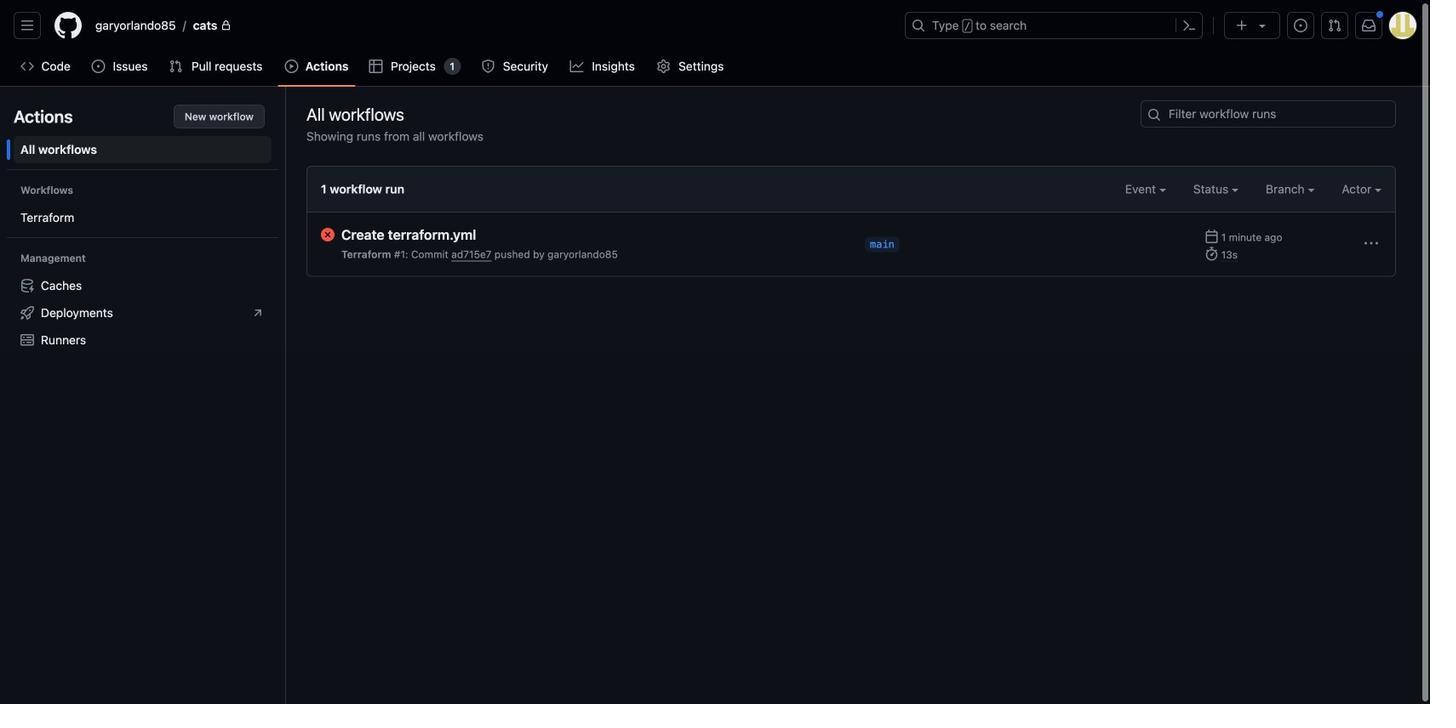 Task type: vqa. For each thing, say whether or not it's contained in the screenshot.
Show options IMAGE
yes



Task type: describe. For each thing, give the bounding box(es) containing it.
show options image
[[1365, 237, 1378, 250]]

Filter workflow runs search field
[[1141, 100, 1396, 128]]

graph image
[[570, 60, 584, 73]]

0 vertical spatial list
[[89, 12, 895, 39]]

plus image
[[1235, 19, 1249, 32]]

notifications image
[[1362, 19, 1376, 32]]

triangle down image
[[1256, 19, 1269, 32]]

command palette image
[[1182, 19, 1196, 32]]

run duration image
[[1205, 247, 1218, 261]]



Task type: locate. For each thing, give the bounding box(es) containing it.
lock image
[[221, 20, 231, 31]]

search image
[[1148, 108, 1161, 122]]

code image
[[20, 60, 34, 73]]

git pull request image
[[169, 60, 183, 73]]

1 vertical spatial list
[[14, 272, 272, 354]]

play image
[[285, 60, 299, 73]]

list
[[89, 12, 895, 39], [14, 272, 272, 354]]

issue opened image
[[1294, 19, 1308, 32]]

table image
[[369, 60, 383, 73]]

homepage image
[[54, 12, 82, 39]]

None search field
[[1141, 100, 1396, 128]]

shield image
[[481, 60, 495, 73]]

calendar image
[[1205, 230, 1218, 243]]

git pull request image
[[1328, 19, 1342, 32]]

gear image
[[657, 60, 670, 73]]

failed image
[[321, 228, 335, 242]]

issue opened image
[[91, 60, 105, 73]]



